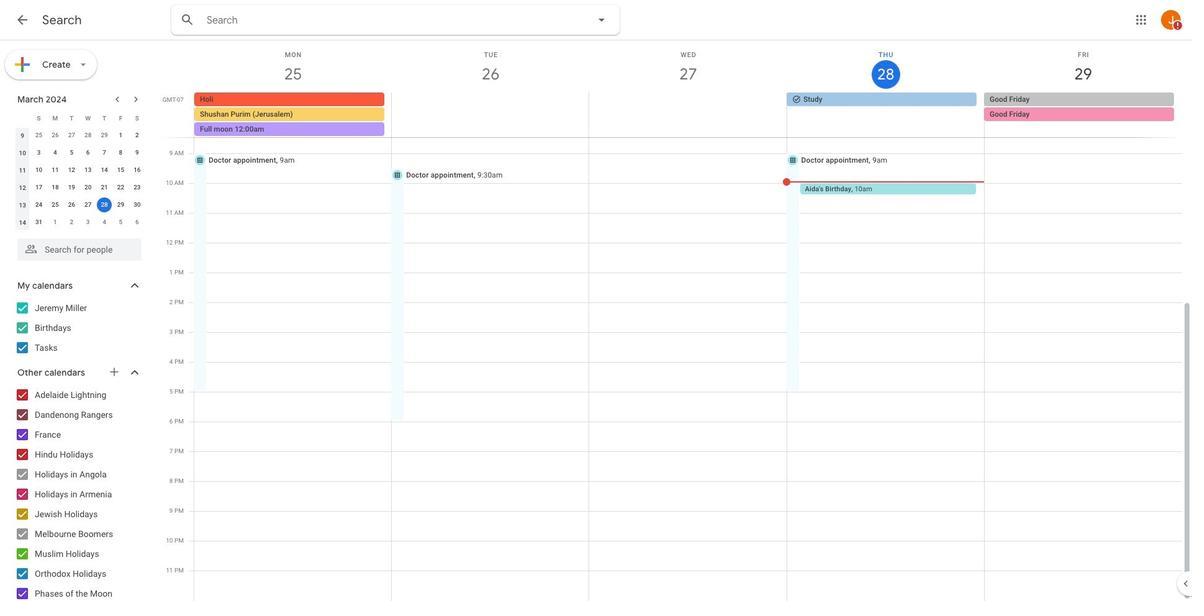 Task type: locate. For each thing, give the bounding box(es) containing it.
february 28 element
[[81, 128, 95, 143]]

cell
[[194, 93, 392, 137], [392, 93, 589, 137], [589, 93, 787, 137], [984, 93, 1182, 137], [96, 196, 113, 214]]

31 element
[[31, 215, 46, 230]]

february 29 element
[[97, 128, 112, 143]]

february 26 element
[[48, 128, 63, 143]]

april 1 element
[[48, 215, 63, 230]]

15 element
[[113, 163, 128, 178]]

column header
[[14, 109, 31, 127]]

10 element
[[31, 163, 46, 178]]

row
[[189, 93, 1192, 137], [14, 109, 145, 127], [14, 127, 145, 144], [14, 144, 145, 161], [14, 161, 145, 179], [14, 179, 145, 196], [14, 196, 145, 214], [14, 214, 145, 231]]

27 element
[[81, 197, 95, 212]]

Search for people text field
[[25, 238, 134, 261]]

search options image
[[589, 7, 614, 32]]

25 element
[[48, 197, 63, 212]]

february 27 element
[[64, 128, 79, 143]]

april 2 element
[[64, 215, 79, 230]]

1 element
[[113, 128, 128, 143]]

grid
[[159, 40, 1192, 601]]

heading
[[42, 12, 82, 28]]

other calendars list
[[2, 385, 154, 601]]

column header inside "march 2024" grid
[[14, 109, 31, 127]]

4 element
[[48, 145, 63, 160]]

none search field 'search for people'
[[0, 234, 154, 261]]

row group inside "march 2024" grid
[[14, 127, 145, 231]]

28, today element
[[97, 197, 112, 212]]

2 element
[[130, 128, 145, 143]]

20 element
[[81, 180, 95, 195]]

5 element
[[64, 145, 79, 160]]

12 element
[[64, 163, 79, 178]]

11 element
[[48, 163, 63, 178]]

None search field
[[171, 5, 620, 35], [0, 234, 154, 261], [171, 5, 620, 35]]

16 element
[[130, 163, 145, 178]]

6 element
[[81, 145, 95, 160]]

row group
[[14, 127, 145, 231]]

24 element
[[31, 197, 46, 212]]

13 element
[[81, 163, 95, 178]]

april 4 element
[[97, 215, 112, 230]]



Task type: vqa. For each thing, say whether or not it's contained in the screenshot.
43
no



Task type: describe. For each thing, give the bounding box(es) containing it.
30 element
[[130, 197, 145, 212]]

april 3 element
[[81, 215, 95, 230]]

add other calendars image
[[108, 366, 120, 378]]

go back image
[[15, 12, 30, 27]]

my calendars list
[[2, 298, 154, 358]]

23 element
[[130, 180, 145, 195]]

march 2024 grid
[[12, 109, 145, 231]]

search image
[[175, 7, 200, 32]]

april 6 element
[[130, 215, 145, 230]]

26 element
[[64, 197, 79, 212]]

19 element
[[64, 180, 79, 195]]

29 element
[[113, 197, 128, 212]]

april 5 element
[[113, 215, 128, 230]]

8 element
[[113, 145, 128, 160]]

9 element
[[130, 145, 145, 160]]

cell inside "march 2024" grid
[[96, 196, 113, 214]]

7 element
[[97, 145, 112, 160]]

february 25 element
[[31, 128, 46, 143]]

Search text field
[[207, 14, 560, 27]]

3 element
[[31, 145, 46, 160]]

14 element
[[97, 163, 112, 178]]

17 element
[[31, 180, 46, 195]]

18 element
[[48, 180, 63, 195]]

22 element
[[113, 180, 128, 195]]

21 element
[[97, 180, 112, 195]]



